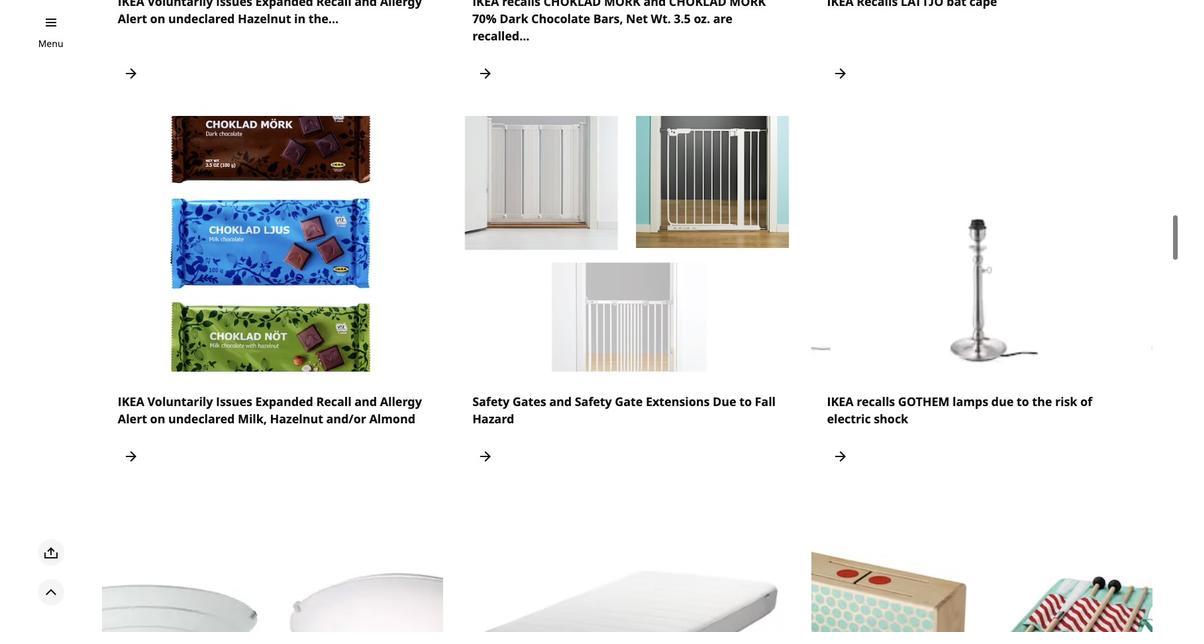 Task type: vqa. For each thing, say whether or not it's contained in the screenshot.
the micke desk, 28 3/4x19 5/8 " $ 79 . 99
no



Task type: locate. For each thing, give the bounding box(es) containing it.
0 vertical spatial recall
[[316, 0, 352, 8]]

1 allergy from the top
[[380, 0, 422, 8]]

on inside ikea voluntarily issues expanded recall and allergy alert on undeclared hazelnut in the...
[[150, 10, 165, 26]]

1 to from the left
[[740, 393, 752, 409]]

expanded up milk,
[[255, 393, 313, 409]]

shock
[[874, 410, 909, 426]]

to left the
[[1017, 393, 1029, 409]]

1 horizontal spatial to
[[1017, 393, 1029, 409]]

menu
[[38, 37, 63, 50]]

net
[[626, 10, 648, 26]]

0 vertical spatial issues
[[216, 0, 252, 8]]

1 vertical spatial voluntarily
[[147, 393, 213, 409]]

alert
[[118, 10, 147, 26], [118, 410, 147, 426]]

gates
[[513, 393, 546, 409]]

safety up hazard
[[473, 393, 510, 409]]

expanded inside "ikea voluntarily issues expanded recall and allergy alert on undeclared milk, hazelnut and/or almond"
[[255, 393, 313, 409]]

1 issues from the top
[[216, 0, 252, 8]]

ikea inside "ikea voluntarily issues expanded recall and allergy alert on undeclared milk, hazelnut and/or almond"
[[118, 393, 144, 409]]

voluntarily
[[147, 0, 213, 8], [147, 393, 213, 409]]

the...
[[309, 10, 339, 26]]

lamps
[[953, 393, 989, 409]]

recalls up shock
[[857, 393, 895, 409]]

issues inside ikea voluntarily issues expanded recall and allergy alert on undeclared hazelnut in the...
[[216, 0, 252, 8]]

and inside "ikea voluntarily issues expanded recall and allergy alert on undeclared milk, hazelnut and/or almond"
[[355, 393, 377, 409]]

ikea voluntarily issues expanded recall and allergy alert on undeclared hazelnut in the...
[[118, 0, 422, 26]]

hazelnut inside "ikea voluntarily issues expanded recall and allergy alert on undeclared milk, hazelnut and/or almond"
[[270, 410, 323, 426]]

1 alert from the top
[[118, 10, 147, 26]]

1 mörk from the left
[[604, 0, 641, 8]]

on for ikea voluntarily issues expanded recall and allergy alert on undeclared hazelnut in the...
[[150, 10, 165, 26]]

alert inside "ikea voluntarily issues expanded recall and allergy alert on undeclared milk, hazelnut and/or almond"
[[118, 410, 147, 426]]

recall for the...
[[316, 0, 352, 8]]

0 vertical spatial recalls
[[502, 0, 541, 8]]

ikea inside ikea recalls choklad mörk and choklad mörk 70% dark chocolate bars, net wt. 3.5 oz. are recalled...
[[473, 0, 499, 8]]

expanded
[[255, 0, 313, 8], [255, 393, 313, 409]]

0 vertical spatial undeclared
[[168, 10, 235, 26]]

0 horizontal spatial recalls
[[502, 0, 541, 8]]

undeclared inside ikea voluntarily issues expanded recall and allergy alert on undeclared hazelnut in the...
[[168, 10, 235, 26]]

1 vertical spatial expanded
[[255, 393, 313, 409]]

safety left gate
[[575, 393, 612, 409]]

recall
[[316, 0, 352, 8], [316, 393, 352, 409]]

70%
[[473, 10, 497, 26]]

undeclared
[[168, 10, 235, 26], [168, 410, 235, 426]]

1 expanded from the top
[[255, 0, 313, 8]]

1 vertical spatial recall
[[316, 393, 352, 409]]

1 choklad from the left
[[544, 0, 601, 8]]

bars,
[[593, 10, 623, 26]]

expanded inside ikea voluntarily issues expanded recall and allergy alert on undeclared hazelnut in the...
[[255, 0, 313, 8]]

and
[[355, 0, 377, 8], [644, 0, 666, 8], [355, 393, 377, 409], [550, 393, 572, 409]]

1 vertical spatial issues
[[216, 393, 252, 409]]

2 expanded from the top
[[255, 393, 313, 409]]

expanded up in
[[255, 0, 313, 8]]

3.5
[[674, 10, 691, 26]]

safety
[[473, 393, 510, 409], [575, 393, 612, 409]]

allergy inside ikea voluntarily issues expanded recall and allergy alert on undeclared hazelnut in the...
[[380, 0, 422, 8]]

2 issues from the top
[[216, 393, 252, 409]]

2 voluntarily from the top
[[147, 393, 213, 409]]

0 horizontal spatial to
[[740, 393, 752, 409]]

1 undeclared from the top
[[168, 10, 235, 26]]

ikea inside ikea voluntarily issues expanded recall and allergy alert on undeclared hazelnut in the...
[[118, 0, 144, 8]]

and inside ikea recalls choklad mörk and choklad mörk 70% dark chocolate bars, net wt. 3.5 oz. are recalled...
[[644, 0, 666, 8]]

0 horizontal spatial mörk
[[604, 0, 641, 8]]

1 recall from the top
[[316, 0, 352, 8]]

0 vertical spatial on
[[150, 10, 165, 26]]

choklad up oz.
[[669, 0, 727, 8]]

the
[[1033, 393, 1052, 409]]

0 horizontal spatial choklad
[[544, 0, 601, 8]]

mörk up "bars,"
[[604, 0, 641, 8]]

1 horizontal spatial safety
[[575, 393, 612, 409]]

undeclared for hazelnut
[[168, 10, 235, 26]]

almond
[[369, 410, 415, 426]]

1 horizontal spatial recalls
[[857, 393, 895, 409]]

hazelnut
[[238, 10, 291, 26], [270, 410, 323, 426]]

1 horizontal spatial mörk
[[730, 0, 766, 8]]

choklad up chocolate
[[544, 0, 601, 8]]

2 alert from the top
[[118, 410, 147, 426]]

recall inside "ikea voluntarily issues expanded recall and allergy alert on undeclared milk, hazelnut and/or almond"
[[316, 393, 352, 409]]

2 to from the left
[[1017, 393, 1029, 409]]

1 vertical spatial alert
[[118, 410, 147, 426]]

milk,
[[238, 410, 267, 426]]

0 horizontal spatial safety
[[473, 393, 510, 409]]

extensions
[[646, 393, 710, 409]]

safety gates and safety gate extensions due to fall hazard
[[473, 393, 776, 426]]

mörk up are
[[730, 0, 766, 8]]

recalls inside ikea recalls choklad mörk and choklad mörk 70% dark chocolate bars, net wt. 3.5 oz. are recalled...
[[502, 0, 541, 8]]

ikea recalls gothem lamps due to the risk of electric shock
[[827, 393, 1093, 426]]

1 vertical spatial undeclared
[[168, 410, 235, 426]]

1 horizontal spatial choklad
[[669, 0, 727, 8]]

issues inside "ikea voluntarily issues expanded recall and allergy alert on undeclared milk, hazelnut and/or almond"
[[216, 393, 252, 409]]

recalls
[[502, 0, 541, 8], [857, 393, 895, 409]]

expanded for hazelnut
[[255, 393, 313, 409]]

2 undeclared from the top
[[168, 410, 235, 426]]

1 on from the top
[[150, 10, 165, 26]]

allergy for ikea voluntarily issues expanded recall and allergy alert on undeclared milk, hazelnut and/or almond
[[380, 393, 422, 409]]

hazelnut right milk,
[[270, 410, 323, 426]]

alert inside ikea voluntarily issues expanded recall and allergy alert on undeclared hazelnut in the...
[[118, 10, 147, 26]]

1 vertical spatial allergy
[[380, 393, 422, 409]]

and inside safety gates and safety gate extensions due to fall hazard
[[550, 393, 572, 409]]

recall up the...
[[316, 0, 352, 8]]

expanded for in
[[255, 0, 313, 8]]

2 on from the top
[[150, 410, 165, 426]]

recall inside ikea voluntarily issues expanded recall and allergy alert on undeclared hazelnut in the...
[[316, 0, 352, 8]]

recalls inside ikea recalls gothem lamps due to the risk of electric shock
[[857, 393, 895, 409]]

1 voluntarily from the top
[[147, 0, 213, 8]]

2 safety from the left
[[575, 393, 612, 409]]

1 vertical spatial hazelnut
[[270, 410, 323, 426]]

alert for ikea voluntarily issues expanded recall and allergy alert on undeclared milk, hazelnut and/or almond
[[118, 410, 147, 426]]

1 vertical spatial recalls
[[857, 393, 895, 409]]

dark
[[500, 10, 528, 26]]

allergy for ikea voluntarily issues expanded recall and allergy alert on undeclared hazelnut in the...
[[380, 0, 422, 8]]

undeclared inside "ikea voluntarily issues expanded recall and allergy alert on undeclared milk, hazelnut and/or almond"
[[168, 410, 235, 426]]

issues
[[216, 0, 252, 8], [216, 393, 252, 409]]

safety gates and safety gate extensions due to fall hazard link
[[457, 115, 798, 485]]

1 vertical spatial on
[[150, 410, 165, 426]]

undeclared for milk,
[[168, 410, 235, 426]]

voluntarily for hazelnut
[[147, 0, 213, 8]]

0 vertical spatial voluntarily
[[147, 0, 213, 8]]

0 vertical spatial alert
[[118, 10, 147, 26]]

voluntarily inside "ikea voluntarily issues expanded recall and allergy alert on undeclared milk, hazelnut and/or almond"
[[147, 393, 213, 409]]

voluntarily inside ikea voluntarily issues expanded recall and allergy alert on undeclared hazelnut in the...
[[147, 0, 213, 8]]

on
[[150, 10, 165, 26], [150, 410, 165, 426]]

allergy inside "ikea voluntarily issues expanded recall and allergy alert on undeclared milk, hazelnut and/or almond"
[[380, 393, 422, 409]]

0 vertical spatial expanded
[[255, 0, 313, 8]]

to
[[740, 393, 752, 409], [1017, 393, 1029, 409]]

0 vertical spatial hazelnut
[[238, 10, 291, 26]]

ikea voluntarily issues expanded recall and allergy alert on undeclared milk, hazelnut and/or almond
[[118, 393, 422, 426]]

recalls for electric
[[857, 393, 895, 409]]

recall up and/or
[[316, 393, 352, 409]]

2 recall from the top
[[316, 393, 352, 409]]

due
[[992, 393, 1014, 409]]

ikea inside ikea recalls gothem lamps due to the risk of electric shock
[[827, 393, 854, 409]]

recalls up dark
[[502, 0, 541, 8]]

to left fall
[[740, 393, 752, 409]]

ikea
[[118, 0, 144, 8], [473, 0, 499, 8], [118, 393, 144, 409], [827, 393, 854, 409]]

are
[[713, 10, 733, 26]]

0 vertical spatial allergy
[[380, 0, 422, 8]]

hazelnut left in
[[238, 10, 291, 26]]

recall for and/or
[[316, 393, 352, 409]]

2 allergy from the top
[[380, 393, 422, 409]]

ikea for ikea voluntarily issues expanded recall and allergy alert on undeclared milk, hazelnut and/or almond
[[118, 393, 144, 409]]

of
[[1081, 393, 1093, 409]]

on inside "ikea voluntarily issues expanded recall and allergy alert on undeclared milk, hazelnut and/or almond"
[[150, 410, 165, 426]]

allergy
[[380, 0, 422, 8], [380, 393, 422, 409]]

mörk
[[604, 0, 641, 8], [730, 0, 766, 8]]

gate
[[615, 393, 643, 409]]

and inside ikea voluntarily issues expanded recall and allergy alert on undeclared hazelnut in the...
[[355, 0, 377, 8]]

on for ikea voluntarily issues expanded recall and allergy alert on undeclared milk, hazelnut and/or almond
[[150, 410, 165, 426]]

choklad
[[544, 0, 601, 8], [669, 0, 727, 8]]



Task type: describe. For each thing, give the bounding box(es) containing it.
to inside safety gates and safety gate extensions due to fall hazard
[[740, 393, 752, 409]]

and/or
[[326, 410, 366, 426]]

ikea for ikea voluntarily issues expanded recall and allergy alert on undeclared hazelnut in the...
[[118, 0, 144, 8]]

ikea voluntarily issues expanded recall and allergy alert on undeclared milk, hazelnut and/or almond link
[[102, 115, 443, 485]]

risk
[[1055, 393, 1078, 409]]

ikea voluntarily issues expanded recall and allergy alert on undeclared hazelnut in the... link
[[102, 0, 443, 102]]

alert for ikea voluntarily issues expanded recall and allergy alert on undeclared hazelnut in the...
[[118, 10, 147, 26]]

fall
[[755, 393, 776, 409]]

menu button
[[38, 36, 63, 51]]

to inside ikea recalls gothem lamps due to the risk of electric shock
[[1017, 393, 1029, 409]]

issues for milk,
[[216, 393, 252, 409]]

hazelnut inside ikea voluntarily issues expanded recall and allergy alert on undeclared hazelnut in the...
[[238, 10, 291, 26]]

recalls for chocolate
[[502, 0, 541, 8]]

oz.
[[694, 10, 710, 26]]

recalled...
[[473, 27, 530, 43]]

ikea recalls gothem lamps due to the risk of electric shock link
[[811, 115, 1153, 485]]

chocolate
[[531, 10, 590, 26]]

hazard
[[473, 410, 514, 426]]

electric
[[827, 410, 871, 426]]

1 safety from the left
[[473, 393, 510, 409]]

due
[[713, 393, 737, 409]]

ikea recalls choklad mörk and choklad mörk 70% dark chocolate bars, net wt. 3.5 oz. are recalled...
[[473, 0, 766, 43]]

in
[[294, 10, 306, 26]]

issues for hazelnut
[[216, 0, 252, 8]]

wt.
[[651, 10, 671, 26]]

2 mörk from the left
[[730, 0, 766, 8]]

ikea recalls choklad mörk and choklad mörk 70% dark chocolate bars, net wt. 3.5 oz. are recalled... link
[[457, 0, 798, 102]]

ikea for ikea recalls gothem lamps due to the risk of electric shock
[[827, 393, 854, 409]]

gothem
[[898, 393, 950, 409]]

voluntarily for milk,
[[147, 393, 213, 409]]

2 choklad from the left
[[669, 0, 727, 8]]

ikea for ikea recalls choklad mörk and choklad mörk 70% dark chocolate bars, net wt. 3.5 oz. are recalled...
[[473, 0, 499, 8]]



